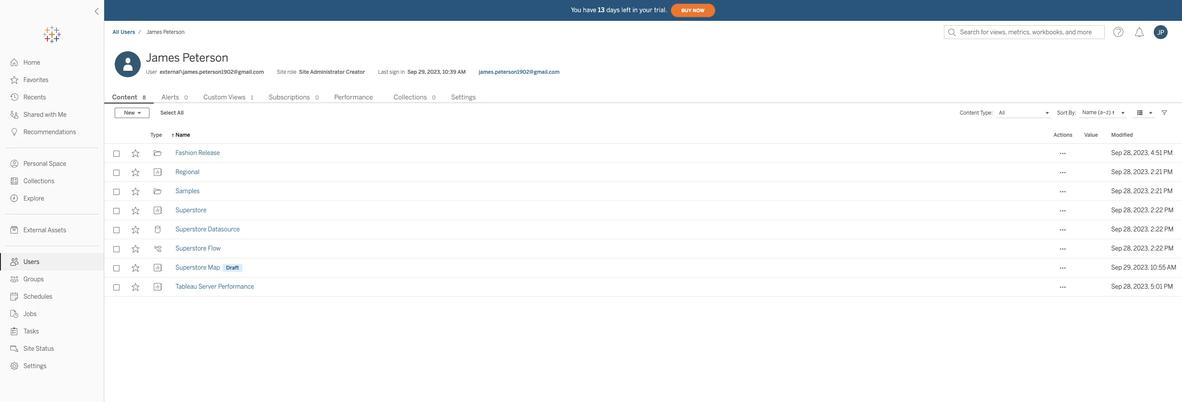 Task type: vqa. For each thing, say whether or not it's contained in the screenshot.


Task type: describe. For each thing, give the bounding box(es) containing it.
superstore flow
[[176, 245, 221, 252]]

tableau server performance link
[[176, 278, 254, 297]]

row containing tableau server performance
[[104, 278, 1182, 297]]

13
[[598, 6, 605, 14]]

tasks
[[23, 328, 39, 335]]

sort by:
[[1057, 110, 1077, 116]]

home link
[[0, 54, 104, 71]]

cell for regional
[[1079, 163, 1106, 182]]

custom views
[[203, 93, 246, 101]]

3 28, from the top
[[1124, 188, 1132, 195]]

peterson inside james peterson main content
[[182, 51, 228, 65]]

you have 13 days left in your trial.
[[571, 6, 667, 14]]

recommendations link
[[0, 123, 104, 141]]

me
[[58, 111, 67, 119]]

workbook image for tableau server performance
[[154, 283, 161, 291]]

1
[[251, 95, 253, 101]]

29, inside row
[[1124, 264, 1132, 272]]

views
[[228, 93, 246, 101]]

all users /
[[113, 29, 141, 35]]

administrator
[[310, 69, 345, 75]]

2 sep 28, 2023, 2:22 pm from the top
[[1112, 226, 1174, 233]]

by text only_f5he34f image for explore
[[10, 195, 18, 202]]

1 sep 28, 2023, 2:21 pm from the top
[[1112, 169, 1173, 176]]

sort
[[1057, 110, 1068, 116]]

fashion release
[[176, 149, 220, 157]]

assets
[[48, 227, 66, 234]]

by text only_f5he34f image for tasks
[[10, 328, 18, 335]]

by text only_f5he34f image for shared with me
[[10, 111, 18, 119]]

status
[[36, 345, 54, 353]]

type:
[[980, 110, 993, 116]]

regional
[[176, 169, 200, 176]]

sub-spaces tab list
[[104, 93, 1182, 104]]

user external\james.peterson1902@gmail.com
[[146, 69, 264, 75]]

your
[[640, 6, 653, 14]]

creator
[[346, 69, 365, 75]]

2 28, from the top
[[1124, 169, 1132, 176]]

superstore for superstore
[[176, 207, 207, 214]]

0 vertical spatial peterson
[[163, 29, 185, 35]]

users link
[[0, 253, 104, 271]]

left
[[622, 6, 631, 14]]

10:39
[[443, 69, 456, 75]]

with
[[45, 111, 57, 119]]

0 vertical spatial james peterson
[[146, 29, 185, 35]]

subscriptions
[[269, 93, 310, 101]]

0 vertical spatial in
[[633, 6, 638, 14]]

recommendations
[[23, 129, 76, 136]]

project image for samples
[[154, 188, 161, 196]]

fashion
[[176, 149, 197, 157]]

select
[[160, 110, 176, 116]]

james peterson element
[[144, 29, 187, 35]]

row containing superstore datasource
[[104, 220, 1182, 239]]

external assets
[[23, 227, 66, 234]]

james peterson main content
[[104, 43, 1182, 402]]

buy
[[682, 8, 692, 13]]

value
[[1085, 132, 1098, 138]]

actions
[[1054, 132, 1073, 138]]

site for site status
[[23, 345, 34, 353]]

flow
[[208, 245, 221, 252]]

superstore for superstore datasource
[[176, 226, 207, 233]]

sep 28, 2023, 5:01 pm
[[1112, 283, 1173, 291]]

type
[[150, 132, 162, 138]]

release
[[198, 149, 220, 157]]

schedules link
[[0, 288, 104, 305]]

personal space
[[23, 160, 66, 168]]

explore link
[[0, 190, 104, 207]]

/
[[138, 29, 141, 35]]

server
[[198, 283, 217, 291]]

4:51
[[1151, 149, 1162, 157]]

row containing superstore
[[104, 201, 1182, 220]]

by text only_f5he34f image for settings
[[10, 362, 18, 370]]

days
[[607, 6, 620, 14]]

datasource
[[208, 226, 240, 233]]

custom
[[203, 93, 227, 101]]

settings inside "link"
[[23, 363, 47, 370]]

name for name (a–z)
[[1083, 110, 1097, 116]]

collections inside sub-spaces tab list
[[394, 93, 427, 101]]

cell for superstore
[[1079, 201, 1106, 220]]

buy now button
[[671, 3, 715, 17]]

sign
[[390, 69, 399, 75]]

james.peterson1902@gmail.com link
[[479, 68, 560, 76]]

by text only_f5he34f image for favorites
[[10, 76, 18, 84]]

buy now
[[682, 8, 705, 13]]

groups
[[23, 276, 44, 283]]

by text only_f5he34f image for recents
[[10, 93, 18, 101]]

schedules
[[23, 293, 52, 301]]

navigation panel element
[[0, 26, 104, 375]]

settings inside sub-spaces tab list
[[451, 93, 476, 101]]

in inside james peterson main content
[[401, 69, 405, 75]]

space
[[49, 160, 66, 168]]

main navigation. press the up and down arrow keys to access links. element
[[0, 54, 104, 375]]

all for all users /
[[113, 29, 119, 35]]

superstore datasource link
[[176, 220, 240, 239]]

by:
[[1069, 110, 1077, 116]]

0 for collections
[[432, 95, 436, 101]]

personal
[[23, 160, 48, 168]]

collections link
[[0, 173, 104, 190]]

sep 28, 2023, 4:51 pm
[[1112, 149, 1173, 157]]

2 2:21 from the top
[[1151, 188, 1162, 195]]

2 2:22 from the top
[[1151, 226, 1163, 233]]

workbook image for superstore
[[154, 207, 161, 215]]

0 vertical spatial users
[[121, 29, 135, 35]]

jobs link
[[0, 305, 104, 323]]

new
[[124, 110, 135, 116]]

external
[[23, 227, 46, 234]]

users inside main navigation. press the up and down arrow keys to access links. element
[[23, 259, 39, 266]]

all users link
[[112, 29, 136, 36]]



Task type: locate. For each thing, give the bounding box(es) containing it.
2 project image from the top
[[154, 188, 161, 196]]

1 vertical spatial collections
[[23, 178, 54, 185]]

0 horizontal spatial 29,
[[418, 69, 426, 75]]

workbook image for row containing regional
[[154, 169, 161, 176]]

2 sep 28, 2023, 2:21 pm from the top
[[1112, 188, 1173, 195]]

1 vertical spatial peterson
[[182, 51, 228, 65]]

explore
[[23, 195, 44, 202]]

8
[[143, 95, 146, 101]]

0 horizontal spatial users
[[23, 259, 39, 266]]

map
[[208, 264, 220, 272]]

1 vertical spatial users
[[23, 259, 39, 266]]

1 vertical spatial in
[[401, 69, 405, 75]]

3 superstore from the top
[[176, 245, 207, 252]]

project image left samples link
[[154, 188, 161, 196]]

2:22 for superstore flow
[[1151, 245, 1163, 252]]

1 vertical spatial 2:22
[[1151, 226, 1163, 233]]

0 horizontal spatial name
[[176, 132, 190, 138]]

collections inside main navigation. press the up and down arrow keys to access links. element
[[23, 178, 54, 185]]

0 vertical spatial performance
[[334, 93, 373, 101]]

by text only_f5he34f image left site status
[[10, 345, 18, 353]]

am
[[458, 69, 466, 75], [1167, 264, 1177, 272]]

am right 10:39
[[458, 69, 466, 75]]

collections
[[394, 93, 427, 101], [23, 178, 54, 185]]

1 vertical spatial cell
[[1079, 201, 1106, 220]]

users left /
[[121, 29, 135, 35]]

1 by text only_f5he34f image from the top
[[10, 76, 18, 84]]

by text only_f5he34f image for personal space
[[10, 160, 18, 168]]

by text only_f5he34f image inside shared with me link
[[10, 111, 18, 119]]

settings link
[[0, 358, 104, 375]]

by text only_f5he34f image
[[10, 59, 18, 66], [10, 128, 18, 136], [10, 177, 18, 185], [10, 195, 18, 202], [10, 258, 18, 266], [10, 310, 18, 318], [10, 328, 18, 335], [10, 362, 18, 370]]

by text only_f5he34f image for collections
[[10, 177, 18, 185]]

select all button
[[155, 108, 189, 118]]

workbook image left tableau on the left of page
[[154, 283, 161, 291]]

1 2:22 from the top
[[1151, 207, 1163, 214]]

1 vertical spatial content
[[960, 110, 979, 116]]

you
[[571, 6, 581, 14]]

last sign in sep 29, 2023, 10:39 am
[[378, 69, 466, 75]]

workbook image
[[154, 169, 161, 176], [154, 264, 161, 272]]

0 horizontal spatial all
[[113, 29, 119, 35]]

peterson up user external\james.peterson1902@gmail.com
[[182, 51, 228, 65]]

3 by text only_f5he34f image from the top
[[10, 177, 18, 185]]

1 horizontal spatial site
[[277, 69, 286, 75]]

tableau server performance
[[176, 283, 254, 291]]

data source image
[[154, 226, 161, 234]]

1 by text only_f5he34f image from the top
[[10, 59, 18, 66]]

all left /
[[113, 29, 119, 35]]

settings down site status
[[23, 363, 47, 370]]

workbook image up 'data source' icon
[[154, 207, 161, 215]]

name (a–z) button
[[1079, 108, 1128, 118]]

6 by text only_f5he34f image from the top
[[10, 310, 18, 318]]

by text only_f5he34f image left explore
[[10, 195, 18, 202]]

2 0 from the left
[[315, 95, 319, 101]]

5 28, from the top
[[1124, 226, 1132, 233]]

1 vertical spatial workbook image
[[154, 283, 161, 291]]

by text only_f5he34f image for users
[[10, 258, 18, 266]]

0 for alerts
[[184, 95, 188, 101]]

8 row from the top
[[104, 278, 1182, 297]]

all
[[113, 29, 119, 35], [177, 110, 184, 116], [999, 110, 1005, 116]]

superstore down samples link
[[176, 207, 207, 214]]

name left (a–z)
[[1083, 110, 1097, 116]]

cell for superstore flow
[[1079, 239, 1106, 259]]

2:22
[[1151, 207, 1163, 214], [1151, 226, 1163, 233], [1151, 245, 1163, 252]]

regional link
[[176, 163, 200, 182]]

1 horizontal spatial users
[[121, 29, 135, 35]]

2 superstore from the top
[[176, 226, 207, 233]]

7 28, from the top
[[1124, 283, 1132, 291]]

row containing samples
[[104, 182, 1182, 201]]

by text only_f5he34f image left home
[[10, 59, 18, 66]]

have
[[583, 6, 597, 14]]

1 workbook image from the top
[[154, 207, 161, 215]]

draft
[[226, 265, 239, 271]]

3 2:22 from the top
[[1151, 245, 1163, 252]]

tableau
[[176, 283, 197, 291]]

0 vertical spatial project image
[[154, 149, 161, 157]]

by text only_f5he34f image left shared
[[10, 111, 18, 119]]

by text only_f5he34f image inside groups link
[[10, 275, 18, 283]]

1 horizontal spatial performance
[[334, 93, 373, 101]]

cell
[[1079, 163, 1106, 182], [1079, 201, 1106, 220], [1079, 239, 1106, 259]]

3 by text only_f5he34f image from the top
[[10, 111, 18, 119]]

workbook image for row containing superstore map
[[154, 264, 161, 272]]

2 vertical spatial 2:22
[[1151, 245, 1163, 252]]

by text only_f5he34f image for recommendations
[[10, 128, 18, 136]]

recents link
[[0, 89, 104, 106]]

superstore datasource
[[176, 226, 240, 233]]

sep 28, 2023, 2:22 pm for superstore
[[1112, 207, 1174, 214]]

2 horizontal spatial all
[[999, 110, 1005, 116]]

am right 10:55 on the right of the page
[[1167, 264, 1177, 272]]

2:22 for superstore
[[1151, 207, 1163, 214]]

1 horizontal spatial settings
[[451, 93, 476, 101]]

4 row from the top
[[104, 201, 1182, 220]]

row containing fashion release
[[104, 144, 1182, 163]]

by text only_f5he34f image left schedules
[[10, 293, 18, 301]]

site left status
[[23, 345, 34, 353]]

superstore flow link
[[176, 239, 221, 259]]

site status
[[23, 345, 54, 353]]

1 horizontal spatial all
[[177, 110, 184, 116]]

samples
[[176, 188, 200, 195]]

2 horizontal spatial site
[[299, 69, 309, 75]]

groups link
[[0, 271, 104, 288]]

1 vertical spatial am
[[1167, 264, 1177, 272]]

by text only_f5he34f image inside schedules link
[[10, 293, 18, 301]]

by text only_f5he34f image for schedules
[[10, 293, 18, 301]]

0 horizontal spatial content
[[112, 93, 137, 101]]

shared with me
[[23, 111, 67, 119]]

1 workbook image from the top
[[154, 169, 161, 176]]

all button
[[996, 108, 1052, 118]]

1 vertical spatial james
[[146, 51, 180, 65]]

recents
[[23, 94, 46, 101]]

by text only_f5he34f image inside recents link
[[10, 93, 18, 101]]

5 by text only_f5he34f image from the top
[[10, 226, 18, 234]]

james up the user
[[146, 51, 180, 65]]

new button
[[115, 108, 149, 118]]

1 2:21 from the top
[[1151, 169, 1162, 176]]

by text only_f5he34f image down personal space link
[[10, 177, 18, 185]]

0 vertical spatial 2:21
[[1151, 169, 1162, 176]]

by text only_f5he34f image inside jobs link
[[10, 310, 18, 318]]

8 by text only_f5he34f image from the top
[[10, 345, 18, 353]]

by text only_f5he34f image inside tasks link
[[10, 328, 18, 335]]

all right select
[[177, 110, 184, 116]]

1 project image from the top
[[154, 149, 161, 157]]

alerts
[[161, 93, 179, 101]]

0 horizontal spatial collections
[[23, 178, 54, 185]]

row containing superstore flow
[[104, 239, 1182, 259]]

by text only_f5he34f image inside the settings "link"
[[10, 362, 18, 370]]

users up "groups"
[[23, 259, 39, 266]]

personal space link
[[0, 155, 104, 173]]

by text only_f5he34f image left external
[[10, 226, 18, 234]]

settings down 10:39
[[451, 93, 476, 101]]

5 row from the top
[[104, 220, 1182, 239]]

2 workbook image from the top
[[154, 264, 161, 272]]

sep 29, 2023, 10:55 am
[[1112, 264, 1177, 272]]

5:01
[[1151, 283, 1163, 291]]

1 vertical spatial 29,
[[1124, 264, 1132, 272]]

0 vertical spatial workbook image
[[154, 169, 161, 176]]

1 row from the top
[[104, 144, 1182, 163]]

29, up sep 28, 2023, 5:01 pm
[[1124, 264, 1132, 272]]

now
[[693, 8, 705, 13]]

1 sep 28, 2023, 2:22 pm from the top
[[1112, 207, 1174, 214]]

name inside dropdown button
[[1083, 110, 1097, 116]]

1 horizontal spatial name
[[1083, 110, 1097, 116]]

1 horizontal spatial 0
[[315, 95, 319, 101]]

by text only_f5he34f image left favorites
[[10, 76, 18, 84]]

content inside sub-spaces tab list
[[112, 93, 137, 101]]

trial.
[[654, 6, 667, 14]]

1 vertical spatial sep 28, 2023, 2:21 pm
[[1112, 188, 1173, 195]]

1 horizontal spatial am
[[1167, 264, 1177, 272]]

3 sep 28, 2023, 2:22 pm from the top
[[1112, 245, 1174, 252]]

by text only_f5he34f image inside explore link
[[10, 195, 18, 202]]

content left type:
[[960, 110, 979, 116]]

by text only_f5he34f image for groups
[[10, 275, 18, 283]]

peterson
[[163, 29, 185, 35], [182, 51, 228, 65]]

0 vertical spatial collections
[[394, 93, 427, 101]]

by text only_f5he34f image left recommendations
[[10, 128, 18, 136]]

performance down the draft
[[218, 283, 254, 291]]

0 vertical spatial content
[[112, 93, 137, 101]]

pm
[[1164, 149, 1173, 157], [1164, 169, 1173, 176], [1164, 188, 1173, 195], [1165, 207, 1174, 214], [1165, 226, 1174, 233], [1165, 245, 1174, 252], [1164, 283, 1173, 291]]

7 by text only_f5he34f image from the top
[[10, 328, 18, 335]]

by text only_f5he34f image inside home link
[[10, 59, 18, 66]]

by text only_f5he34f image inside recommendations link
[[10, 128, 18, 136]]

project image for fashion release
[[154, 149, 161, 157]]

0 vertical spatial 29,
[[418, 69, 426, 75]]

by text only_f5he34f image left "groups"
[[10, 275, 18, 283]]

superstore for superstore flow
[[176, 245, 207, 252]]

4 superstore from the top
[[176, 264, 207, 272]]

1 horizontal spatial 29,
[[1124, 264, 1132, 272]]

3 0 from the left
[[432, 95, 436, 101]]

0 vertical spatial workbook image
[[154, 207, 161, 215]]

all inside dropdown button
[[999, 110, 1005, 116]]

superstore link
[[176, 201, 207, 220]]

by text only_f5he34f image inside favorites link
[[10, 76, 18, 84]]

by text only_f5he34f image for jobs
[[10, 310, 18, 318]]

1 cell from the top
[[1079, 163, 1106, 182]]

james
[[146, 29, 162, 35], [146, 51, 180, 65]]

6 by text only_f5he34f image from the top
[[10, 275, 18, 283]]

0 vertical spatial name
[[1083, 110, 1097, 116]]

last
[[378, 69, 388, 75]]

site inside main navigation. press the up and down arrow keys to access links. element
[[23, 345, 34, 353]]

0 for subscriptions
[[315, 95, 319, 101]]

performance down creator in the left top of the page
[[334, 93, 373, 101]]

modified
[[1112, 132, 1133, 138]]

by text only_f5he34f image inside personal space link
[[10, 160, 18, 168]]

james peterson inside main content
[[146, 51, 228, 65]]

by text only_f5he34f image left jobs
[[10, 310, 18, 318]]

1 28, from the top
[[1124, 149, 1132, 157]]

by text only_f5he34f image left recents
[[10, 93, 18, 101]]

fashion release link
[[176, 144, 220, 163]]

select all
[[160, 110, 184, 116]]

content
[[112, 93, 137, 101], [960, 110, 979, 116]]

sep 28, 2023, 2:21 pm
[[1112, 169, 1173, 176], [1112, 188, 1173, 195]]

superstore map
[[176, 264, 220, 272]]

by text only_f5he34f image inside collections link
[[10, 177, 18, 185]]

0 vertical spatial 2:22
[[1151, 207, 1163, 214]]

superstore up 'superstore map'
[[176, 245, 207, 252]]

name (a–z)
[[1083, 110, 1111, 116]]

workbook image left regional link
[[154, 169, 161, 176]]

name for name
[[176, 132, 190, 138]]

sep 28, 2023, 2:22 pm for superstore flow
[[1112, 245, 1174, 252]]

by text only_f5he34f image for site status
[[10, 345, 18, 353]]

performance inside 'link'
[[218, 283, 254, 291]]

10:55
[[1151, 264, 1166, 272]]

29,
[[418, 69, 426, 75], [1124, 264, 1132, 272]]

5 by text only_f5he34f image from the top
[[10, 258, 18, 266]]

(a–z)
[[1098, 110, 1111, 116]]

by text only_f5he34f image for home
[[10, 59, 18, 66]]

1 horizontal spatial in
[[633, 6, 638, 14]]

1 vertical spatial name
[[176, 132, 190, 138]]

in right sign
[[401, 69, 405, 75]]

2 horizontal spatial 0
[[432, 95, 436, 101]]

by text only_f5he34f image for external assets
[[10, 226, 18, 234]]

7 row from the top
[[104, 259, 1182, 278]]

8 by text only_f5he34f image from the top
[[10, 362, 18, 370]]

external\james.peterson1902@gmail.com
[[160, 69, 264, 75]]

4 by text only_f5he34f image from the top
[[10, 195, 18, 202]]

sep 28, 2023, 2:22 pm
[[1112, 207, 1174, 214], [1112, 226, 1174, 233], [1112, 245, 1174, 252]]

in
[[633, 6, 638, 14], [401, 69, 405, 75]]

row containing superstore map
[[104, 259, 1182, 278]]

james peterson right /
[[146, 29, 185, 35]]

0 vertical spatial settings
[[451, 93, 476, 101]]

row group containing fashion release
[[104, 144, 1182, 297]]

2 cell from the top
[[1079, 201, 1106, 220]]

2 by text only_f5he34f image from the top
[[10, 93, 18, 101]]

0 vertical spatial james
[[146, 29, 162, 35]]

0 right alerts
[[184, 95, 188, 101]]

project image
[[154, 149, 161, 157], [154, 188, 161, 196]]

site
[[277, 69, 286, 75], [299, 69, 309, 75], [23, 345, 34, 353]]

peterson right /
[[163, 29, 185, 35]]

0 horizontal spatial site
[[23, 345, 34, 353]]

1 0 from the left
[[184, 95, 188, 101]]

7 by text only_f5he34f image from the top
[[10, 293, 18, 301]]

project image down "type"
[[154, 149, 161, 157]]

3 cell from the top
[[1079, 239, 1106, 259]]

james right /
[[146, 29, 162, 35]]

user
[[146, 69, 157, 75]]

james peterson
[[146, 29, 185, 35], [146, 51, 228, 65]]

by text only_f5he34f image down the site status link
[[10, 362, 18, 370]]

0 vertical spatial cell
[[1079, 163, 1106, 182]]

shared with me link
[[0, 106, 104, 123]]

am inside row
[[1167, 264, 1177, 272]]

4 28, from the top
[[1124, 207, 1132, 214]]

0 horizontal spatial 0
[[184, 95, 188, 101]]

2 vertical spatial sep 28, 2023, 2:22 pm
[[1112, 245, 1174, 252]]

role
[[287, 69, 296, 75]]

performance inside sub-spaces tab list
[[334, 93, 373, 101]]

28,
[[1124, 149, 1132, 157], [1124, 169, 1132, 176], [1124, 188, 1132, 195], [1124, 207, 1132, 214], [1124, 226, 1132, 233], [1124, 245, 1132, 252], [1124, 283, 1132, 291]]

0 vertical spatial sep 28, 2023, 2:21 pm
[[1112, 169, 1173, 176]]

1 vertical spatial james peterson
[[146, 51, 228, 65]]

1 vertical spatial project image
[[154, 188, 161, 196]]

0 down last sign in sep 29, 2023, 10:39 am
[[432, 95, 436, 101]]

home
[[23, 59, 40, 66]]

all inside button
[[177, 110, 184, 116]]

0 horizontal spatial am
[[458, 69, 466, 75]]

1 superstore from the top
[[176, 207, 207, 214]]

2 row from the top
[[104, 163, 1182, 182]]

name up fashion
[[176, 132, 190, 138]]

1 vertical spatial 2:21
[[1151, 188, 1162, 195]]

samples link
[[176, 182, 200, 201]]

0 horizontal spatial settings
[[23, 363, 47, 370]]

2 by text only_f5he34f image from the top
[[10, 128, 18, 136]]

by text only_f5he34f image left tasks
[[10, 328, 18, 335]]

0 vertical spatial sep 28, 2023, 2:22 pm
[[1112, 207, 1174, 214]]

jobs
[[23, 311, 37, 318]]

row group
[[104, 144, 1182, 297]]

sep
[[408, 69, 417, 75], [1112, 149, 1122, 157], [1112, 169, 1122, 176], [1112, 188, 1122, 195], [1112, 207, 1122, 214], [1112, 226, 1122, 233], [1112, 245, 1122, 252], [1112, 264, 1122, 272], [1112, 283, 1122, 291]]

1 horizontal spatial content
[[960, 110, 979, 116]]

4 by text only_f5he34f image from the top
[[10, 160, 18, 168]]

superstore for superstore map
[[176, 264, 207, 272]]

site left role
[[277, 69, 286, 75]]

site status link
[[0, 340, 104, 358]]

3 row from the top
[[104, 182, 1182, 201]]

by text only_f5he34f image inside the site status link
[[10, 345, 18, 353]]

1 vertical spatial settings
[[23, 363, 47, 370]]

content for content
[[112, 93, 137, 101]]

0 vertical spatial am
[[458, 69, 466, 75]]

1 horizontal spatial collections
[[394, 93, 427, 101]]

shared
[[23, 111, 43, 119]]

james peterson up user external\james.peterson1902@gmail.com
[[146, 51, 228, 65]]

workbook image down flow 'image' in the left bottom of the page
[[154, 264, 161, 272]]

grid
[[104, 127, 1182, 402]]

all right type:
[[999, 110, 1005, 116]]

list view image
[[1136, 109, 1144, 117]]

by text only_f5he34f image inside external assets link
[[10, 226, 18, 234]]

site for site role site administrator creator
[[277, 69, 286, 75]]

workbook image
[[154, 207, 161, 215], [154, 283, 161, 291]]

by text only_f5he34f image up groups link
[[10, 258, 18, 266]]

29, left 10:39
[[418, 69, 426, 75]]

collections down the personal
[[23, 178, 54, 185]]

flow image
[[154, 245, 161, 253]]

row
[[104, 144, 1182, 163], [104, 163, 1182, 182], [104, 182, 1182, 201], [104, 201, 1182, 220], [104, 220, 1182, 239], [104, 239, 1182, 259], [104, 259, 1182, 278], [104, 278, 1182, 297]]

6 row from the top
[[104, 239, 1182, 259]]

by text only_f5he34f image
[[10, 76, 18, 84], [10, 93, 18, 101], [10, 111, 18, 119], [10, 160, 18, 168], [10, 226, 18, 234], [10, 275, 18, 283], [10, 293, 18, 301], [10, 345, 18, 353]]

by text only_f5he34f image inside users link
[[10, 258, 18, 266]]

Search for views, metrics, workbooks, and more text field
[[944, 25, 1105, 39]]

grid containing fashion release
[[104, 127, 1182, 402]]

superstore up tableau on the left of page
[[176, 264, 207, 272]]

1 vertical spatial performance
[[218, 283, 254, 291]]

6 28, from the top
[[1124, 245, 1132, 252]]

2 workbook image from the top
[[154, 283, 161, 291]]

1 vertical spatial workbook image
[[154, 264, 161, 272]]

superstore map link
[[176, 259, 220, 278]]

collections down last sign in sep 29, 2023, 10:39 am
[[394, 93, 427, 101]]

all for all
[[999, 110, 1005, 116]]

superstore down 'superstore' link
[[176, 226, 207, 233]]

content up "new"
[[112, 93, 137, 101]]

settings
[[451, 93, 476, 101], [23, 363, 47, 370]]

0 down site role site administrator creator
[[315, 95, 319, 101]]

0 horizontal spatial performance
[[218, 283, 254, 291]]

1 vertical spatial sep 28, 2023, 2:22 pm
[[1112, 226, 1174, 233]]

0 horizontal spatial in
[[401, 69, 405, 75]]

james inside main content
[[146, 51, 180, 65]]

in right left in the right top of the page
[[633, 6, 638, 14]]

favorites link
[[0, 71, 104, 89]]

2 vertical spatial cell
[[1079, 239, 1106, 259]]

row containing regional
[[104, 163, 1182, 182]]

content for content type:
[[960, 110, 979, 116]]

by text only_f5he34f image left the personal
[[10, 160, 18, 168]]

favorites
[[23, 76, 49, 84]]

site right role
[[299, 69, 309, 75]]



